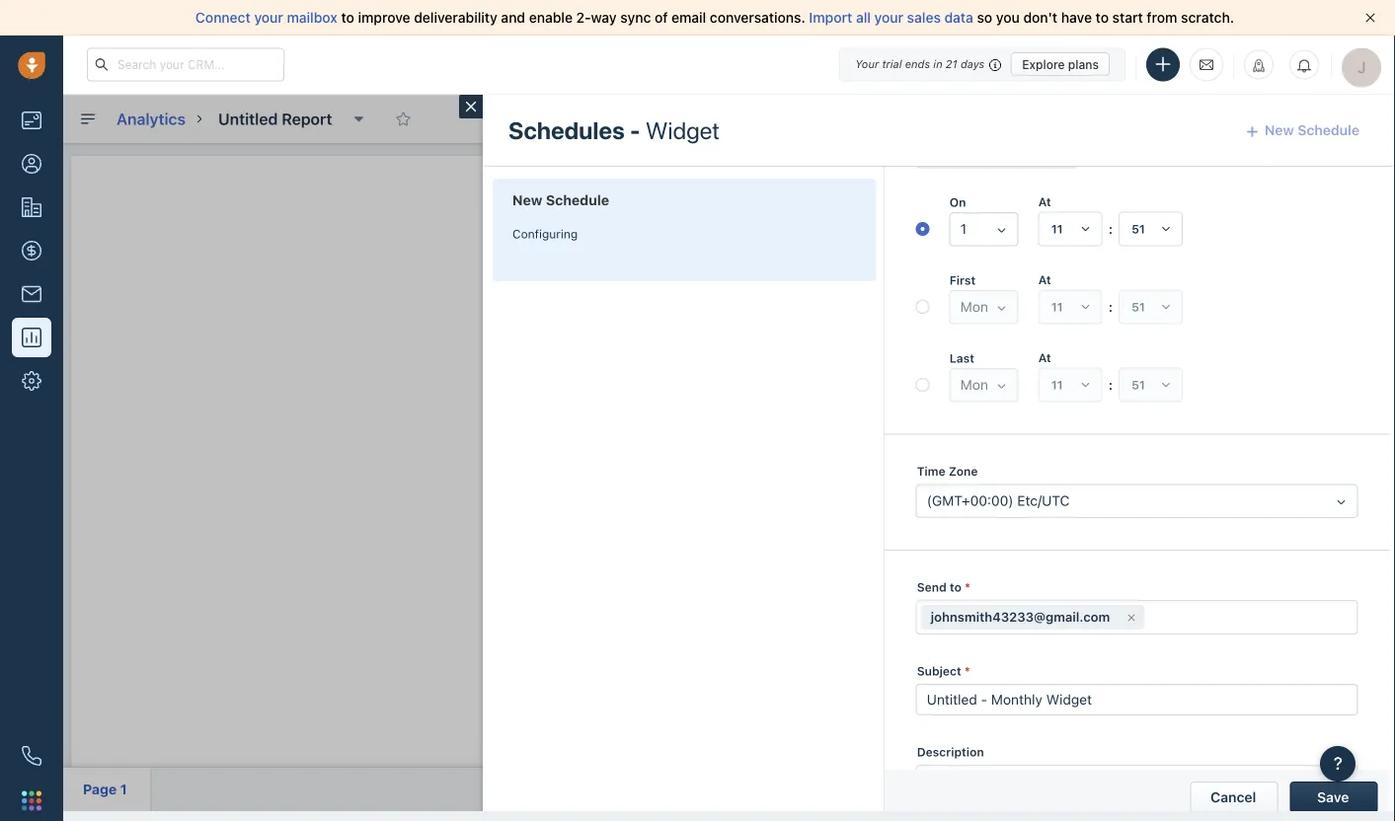 Task type: vqa. For each thing, say whether or not it's contained in the screenshot.
Data
yes



Task type: locate. For each thing, give the bounding box(es) containing it.
close image
[[1365, 13, 1375, 23]]

0 horizontal spatial your
[[254, 9, 283, 26]]

1 your from the left
[[254, 9, 283, 26]]

conversations.
[[710, 9, 805, 26]]

connect your mailbox link
[[195, 9, 341, 26]]

1 to from the left
[[341, 9, 354, 26]]

1 horizontal spatial your
[[874, 9, 903, 26]]

2-
[[576, 9, 591, 26]]

don't
[[1023, 9, 1057, 26]]

explore plans
[[1022, 57, 1099, 71]]

from
[[1147, 9, 1177, 26]]

explore
[[1022, 57, 1065, 71]]

your right all
[[874, 9, 903, 26]]

email
[[671, 9, 706, 26]]

1 horizontal spatial to
[[1096, 9, 1109, 26]]

2 to from the left
[[1096, 9, 1109, 26]]

start
[[1112, 9, 1143, 26]]

way
[[591, 9, 617, 26]]

days
[[961, 58, 985, 71]]

0 horizontal spatial to
[[341, 9, 354, 26]]

import
[[809, 9, 852, 26]]

import all your sales data link
[[809, 9, 977, 26]]

your left mailbox in the top of the page
[[254, 9, 283, 26]]

to right mailbox in the top of the page
[[341, 9, 354, 26]]

to
[[341, 9, 354, 26], [1096, 9, 1109, 26]]

your
[[855, 58, 879, 71]]

your
[[254, 9, 283, 26], [874, 9, 903, 26]]

to left "start"
[[1096, 9, 1109, 26]]

what's new image
[[1252, 59, 1266, 73]]

plans
[[1068, 57, 1099, 71]]



Task type: describe. For each thing, give the bounding box(es) containing it.
you
[[996, 9, 1020, 26]]

all
[[856, 9, 871, 26]]

in
[[933, 58, 943, 71]]

sales
[[907, 9, 941, 26]]

connect your mailbox to improve deliverability and enable 2-way sync of email conversations. import all your sales data so you don't have to start from scratch.
[[195, 9, 1234, 26]]

freshworks switcher image
[[22, 791, 41, 811]]

connect
[[195, 9, 251, 26]]

sync
[[620, 9, 651, 26]]

of
[[655, 9, 668, 26]]

deliverability
[[414, 9, 497, 26]]

have
[[1061, 9, 1092, 26]]

trial
[[882, 58, 902, 71]]

send email image
[[1200, 57, 1213, 73]]

ends
[[905, 58, 930, 71]]

enable
[[529, 9, 573, 26]]

explore plans link
[[1011, 52, 1110, 76]]

scratch.
[[1181, 9, 1234, 26]]

improve
[[358, 9, 410, 26]]

21
[[946, 58, 957, 71]]

Search your CRM... text field
[[87, 48, 284, 81]]

your trial ends in 21 days
[[855, 58, 985, 71]]

phone element
[[12, 737, 51, 776]]

and
[[501, 9, 525, 26]]

so
[[977, 9, 992, 26]]

phone image
[[22, 746, 41, 766]]

data
[[944, 9, 973, 26]]

2 your from the left
[[874, 9, 903, 26]]

mailbox
[[287, 9, 337, 26]]



